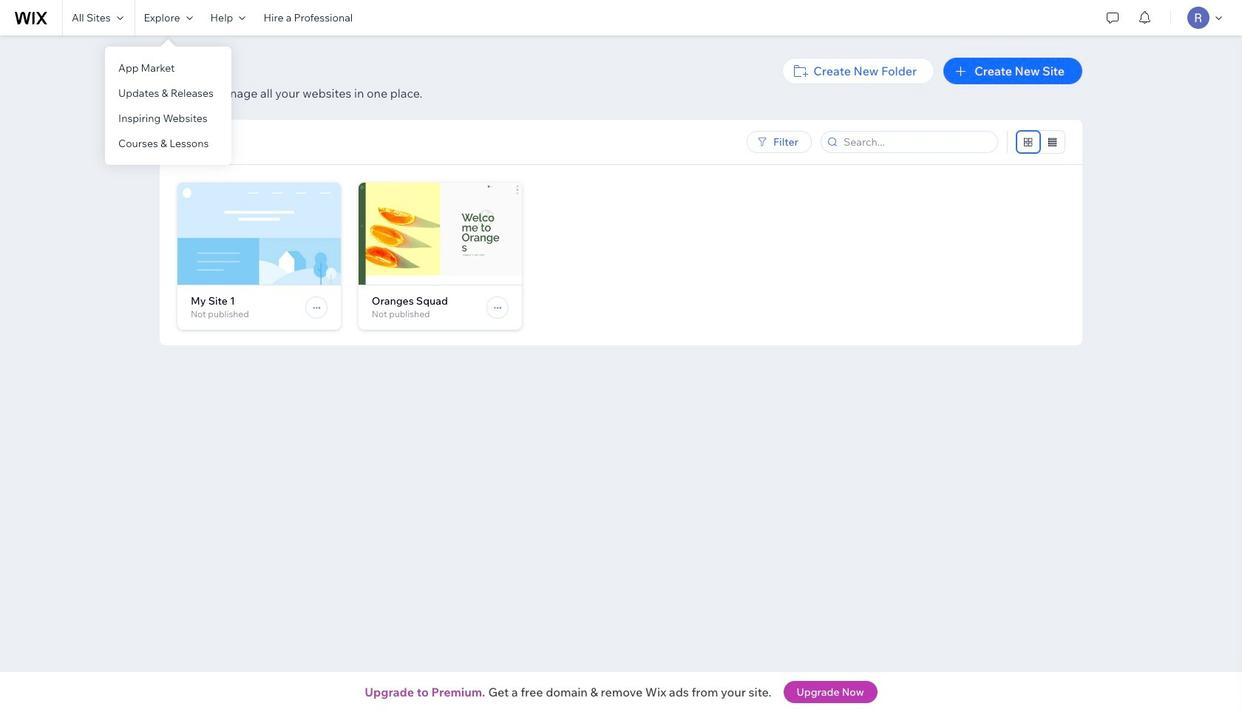 Task type: locate. For each thing, give the bounding box(es) containing it.
list
[[178, 183, 1083, 345]]

oranges squad image
[[359, 183, 522, 285]]



Task type: describe. For each thing, give the bounding box(es) containing it.
my site 1 image
[[178, 183, 341, 285]]

Search... field
[[839, 132, 993, 152]]



Task type: vqa. For each thing, say whether or not it's contained in the screenshot.
& associated with Billing
no



